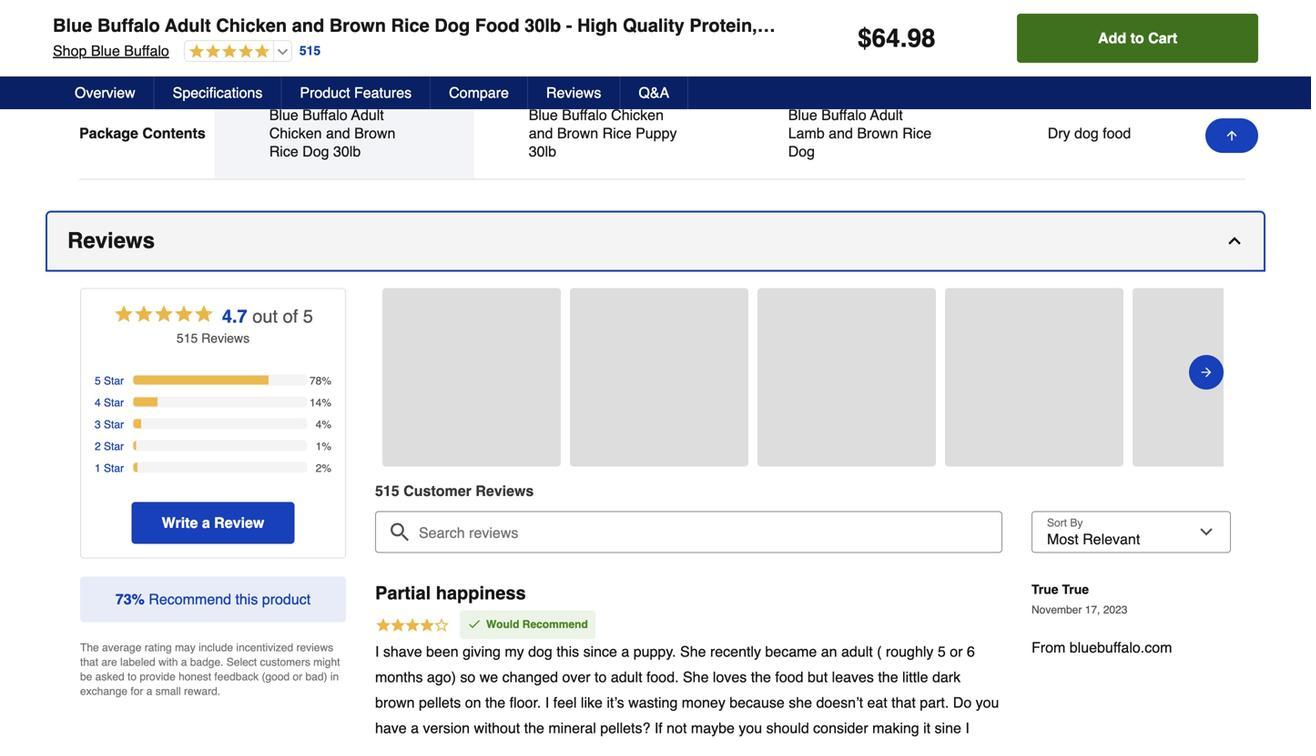 Task type: vqa. For each thing, say whether or not it's contained in the screenshot.
Material to the top
no



Task type: describe. For each thing, give the bounding box(es) containing it.
chevron up image
[[1226, 232, 1244, 250]]

november
[[1032, 604, 1082, 616]]

0 vertical spatial 4.7 stars image
[[185, 44, 269, 61]]

bad)
[[306, 671, 327, 683]]

14%
[[310, 396, 331, 409]]

0 vertical spatial reviews button
[[528, 76, 620, 109]]

and for blue buffalo adult lamb and brown rice dog
[[829, 125, 853, 141]]

write a review button
[[132, 502, 294, 544]]

1 vertical spatial 5
[[95, 375, 101, 387]]

dry dog food
[[1048, 125, 1131, 141]]

product features
[[300, 84, 412, 101]]

2
[[95, 440, 101, 453]]

honest
[[179, 671, 211, 683]]

checkmark image
[[467, 617, 482, 632]]

1 horizontal spatial for
[[1155, 15, 1180, 36]]

adult for blue buffalo adult chicken and brown rice dog 30lb
[[351, 106, 384, 123]]

became
[[765, 643, 817, 660]]

have
[[375, 720, 407, 737]]

quality
[[623, 15, 685, 36]]

badge.
[[190, 656, 224, 669]]

in
[[330, 671, 339, 683]]

pellets?
[[600, 720, 651, 737]]

dog inside cell
[[1075, 125, 1099, 141]]

select
[[227, 656, 257, 669]]

would
[[486, 618, 519, 631]]

little
[[902, 669, 928, 686]]

chicken inside 'blue buffalo chicken and brown rice puppy 30lb'
[[611, 106, 664, 123]]

0 horizontal spatial you
[[739, 720, 762, 737]]

1 uploaded image image from the left
[[382, 368, 561, 386]]

s inside 4.7 out of 5 515 review s
[[243, 331, 250, 345]]

quantity
[[142, 51, 201, 68]]

customer
[[404, 483, 472, 499]]

0 vertical spatial she
[[680, 643, 706, 660]]

star for 3 star
[[104, 418, 124, 431]]

98
[[907, 24, 936, 53]]

dog for food
[[435, 15, 470, 36]]

$ 64 . 98
[[858, 24, 936, 53]]

asked
[[95, 671, 124, 683]]

a inside button
[[202, 514, 210, 531]]

515 customer review s
[[375, 483, 534, 499]]

wasting
[[628, 694, 678, 711]]

do
[[953, 694, 972, 711]]

dog inside i shave been giving my dog this since a puppy. she recently became an adult ( roughly 5 or 6 months ago) so we changed over to adult food. she loves the food but leaves the little dark brown pellets on the floor. i feel like it's wasting money because she doesn't eat that part. do you have a version without the mineral pellets? if not maybe you should consider making it sin
[[528, 643, 553, 660]]

blue buffalo chicken and brown rice puppy 30lb
[[529, 106, 677, 160]]

add to cart
[[1098, 30, 1178, 46]]

star for 1 star
[[104, 462, 124, 475]]

not
[[667, 720, 687, 737]]

4 stars image
[[375, 617, 450, 637]]

skin
[[1256, 15, 1294, 36]]

from
[[1032, 639, 1066, 656]]

blue buffalo adult chicken and brown rice dog 30lb cell
[[269, 106, 420, 161]]

omega
[[938, 15, 999, 36]]

78%
[[310, 375, 331, 387]]

product
[[300, 84, 350, 101]]

rice for blue buffalo adult lamb and brown rice dog
[[903, 125, 932, 141]]

roughly
[[886, 643, 934, 660]]

my
[[505, 643, 524, 660]]

shave
[[383, 643, 422, 660]]

she
[[789, 694, 812, 711]]

blue for blue buffalo chicken and brown rice puppy 30lb
[[529, 106, 558, 123]]

515 inside 4.7 out of 5 515 review s
[[177, 331, 198, 345]]

the down floor.
[[524, 720, 544, 737]]

been
[[426, 643, 459, 660]]

(
[[877, 643, 882, 660]]

loves
[[713, 669, 747, 686]]

food
[[475, 15, 520, 36]]

it's
[[607, 694, 624, 711]]

1 horizontal spatial reviews
[[546, 84, 601, 101]]

small
[[155, 685, 181, 698]]

so
[[460, 669, 476, 686]]

star for 4 star
[[104, 396, 124, 409]]

2 uploaded image image from the left
[[570, 368, 749, 386]]

fatty
[[1053, 15, 1096, 36]]

consider
[[813, 720, 868, 737]]

add to cart button
[[1017, 14, 1258, 63]]

3 uploaded image image from the left
[[758, 368, 936, 386]]

blue for blue buffalo  adult chicken and brown rice dog food 30lb - high quality protein, wholesome grains, omega 3 & 6 fatty acids for healthy skin &
[[53, 15, 92, 36]]

brown inside 'blue buffalo chicken and brown rice puppy 30lb'
[[557, 125, 598, 141]]

may
[[175, 641, 196, 654]]

dry dog food cell
[[1048, 124, 1198, 142]]

1 & from the left
[[1020, 15, 1033, 36]]

his coat is so soft and shiny and healthy thank you! image image
[[1133, 368, 1311, 386]]

blue buffalo adult lamb and brown rice dog cell
[[788, 106, 939, 161]]

compare
[[449, 84, 509, 101]]

that inside the average rating may include incentivized reviews that are labeled with a badge. select customers might be asked to provide honest feedback (good or bad) in exchange for a small reward.
[[80, 656, 98, 669]]

1 true from the left
[[1032, 582, 1059, 597]]

months
[[375, 669, 423, 686]]

shop blue buffalo
[[53, 42, 169, 59]]

1%
[[316, 440, 331, 453]]

package for package quantity
[[79, 51, 138, 68]]

from bluebuffalo.com
[[1032, 639, 1172, 656]]

or inside i shave been giving my dog this since a puppy. she recently became an adult ( roughly 5 or 6 months ago) so we changed over to adult food. she loves the food but leaves the little dark brown pellets on the floor. i feel like it's wasting money because she doesn't eat that part. do you have a version without the mineral pellets? if not maybe you should consider making it sin
[[950, 643, 963, 660]]

write a review
[[162, 514, 264, 531]]

rice for blue buffalo adult chicken and brown rice dog 30lb
[[269, 143, 298, 160]]

blue for blue buffalo adult chicken and brown rice dog 30lb
[[269, 106, 298, 123]]

an
[[821, 643, 837, 660]]

giving
[[463, 643, 501, 660]]

64
[[872, 24, 900, 53]]

changed
[[502, 669, 558, 686]]

4%
[[316, 418, 331, 431]]

star for 5 star
[[104, 375, 124, 387]]

leaves
[[832, 669, 874, 686]]

the up because
[[751, 669, 771, 686]]

2 horizontal spatial 1
[[1048, 51, 1056, 68]]

part.
[[920, 694, 949, 711]]

a right the have
[[411, 720, 419, 737]]

4 uploaded image image from the left
[[945, 368, 1124, 386]]

2 true from the left
[[1062, 582, 1089, 597]]

1 vertical spatial reviews button
[[47, 213, 1264, 270]]

that inside i shave been giving my dog this since a puppy. she recently became an adult ( roughly 5 or 6 months ago) so we changed over to adult food. she loves the food but leaves the little dark brown pellets on the floor. i feel like it's wasting money because she doesn't eat that part. do you have a version without the mineral pellets? if not maybe you should consider making it sin
[[892, 694, 916, 711]]

add
[[1098, 30, 1127, 46]]

$
[[858, 24, 872, 53]]

dog inside blue buffalo adult lamb and brown rice dog
[[788, 143, 815, 160]]

1 vertical spatial 4.7 stars image
[[113, 303, 215, 329]]

review for 515 customer review s
[[476, 483, 526, 499]]

puppy.
[[634, 643, 676, 660]]

6 for &
[[1038, 15, 1048, 36]]

and for blue buffalo adult chicken and brown rice dog 30lb
[[326, 125, 350, 141]]

to inside i shave been giving my dog this since a puppy. she recently became an adult ( roughly 5 or 6 months ago) so we changed over to adult food. she loves the food but leaves the little dark brown pellets on the floor. i feel like it's wasting money because she doesn't eat that part. do you have a version without the mineral pellets? if not maybe you should consider making it sin
[[595, 669, 607, 686]]

incentivized
[[236, 641, 293, 654]]

star for 2 star
[[104, 440, 124, 453]]

1 vertical spatial s
[[526, 483, 534, 499]]

(good
[[262, 671, 290, 683]]

Search reviews text field
[[382, 511, 995, 542]]

0 vertical spatial recommend
[[149, 591, 231, 608]]

protein,
[[690, 15, 757, 36]]

wholesome
[[762, 15, 865, 36]]

i shave been giving my dog this since a puppy. she recently became an adult ( roughly 5 or 6 months ago) so we changed over to adult food. she loves the food but leaves the little dark brown pellets on the floor. i feel like it's wasting money because she doesn't eat that part. do you have a version without the mineral pellets? if not maybe you should consider making it sin
[[375, 643, 999, 740]]

chicken for blue buffalo  adult chicken and brown rice dog food 30lb - high quality protein, wholesome grains, omega 3 & 6 fatty acids for healthy skin &
[[216, 15, 287, 36]]

brown for blue buffalo adult chicken and brown rice dog 30lb
[[354, 125, 396, 141]]

0 horizontal spatial 1
[[95, 462, 101, 475]]

buffalo for blue buffalo  adult chicken and brown rice dog food 30lb - high quality protein, wholesome grains, omega 3 & 6 fatty acids for healthy skin &
[[97, 15, 160, 36]]

food inside i shave been giving my dog this since a puppy. she recently became an adult ( roughly 5 or 6 months ago) so we changed over to adult food. she loves the food but leaves the little dark brown pellets on the floor. i feel like it's wasting money because she doesn't eat that part. do you have a version without the mineral pellets? if not maybe you should consider making it sin
[[775, 669, 804, 686]]

a down provide on the bottom left
[[146, 685, 152, 698]]

1 horizontal spatial 3
[[1004, 15, 1014, 36]]

provide
[[140, 671, 176, 683]]

food inside cell
[[1103, 125, 1131, 141]]



Task type: locate. For each thing, give the bounding box(es) containing it.
30lb inside blue buffalo adult chicken and brown rice dog 30lb
[[333, 143, 361, 160]]

0 vertical spatial food
[[1103, 125, 1131, 141]]

5 star from the top
[[104, 462, 124, 475]]

0 horizontal spatial 3
[[95, 418, 101, 431]]

to down labeled on the bottom
[[128, 671, 137, 683]]

1 horizontal spatial this
[[557, 643, 579, 660]]

2023
[[1103, 604, 1128, 616]]

1 horizontal spatial recommend
[[522, 618, 588, 631]]

2 vertical spatial review
[[214, 514, 264, 531]]

rating
[[145, 641, 172, 654]]

acids
[[1101, 15, 1150, 36]]

dog left food
[[435, 15, 470, 36]]

1 vertical spatial food
[[775, 669, 804, 686]]

1 horizontal spatial food
[[1103, 125, 1131, 141]]

chicken inside blue buffalo adult chicken and brown rice dog 30lb
[[269, 125, 322, 141]]

6 up do
[[967, 643, 975, 660]]

features
[[354, 84, 412, 101]]

brown inside blue buffalo adult lamb and brown rice dog
[[857, 125, 898, 141]]

0 vertical spatial i
[[375, 643, 379, 660]]

overview button
[[56, 76, 155, 109]]

0 horizontal spatial dog
[[528, 643, 553, 660]]

to inside the average rating may include incentivized reviews that are labeled with a badge. select customers might be asked to provide honest feedback (good or bad) in exchange for a small reward.
[[128, 671, 137, 683]]

1 vertical spatial or
[[293, 671, 302, 683]]

1 vertical spatial she
[[683, 669, 709, 686]]

bluebuffalo.com
[[1070, 639, 1172, 656]]

or left "bad)" at the left of page
[[293, 671, 302, 683]]

1 horizontal spatial true
[[1062, 582, 1089, 597]]

4.7
[[222, 306, 247, 327]]

1 horizontal spatial dog
[[1075, 125, 1099, 141]]

1 down fatty
[[1048, 51, 1056, 68]]

0 horizontal spatial adult
[[611, 669, 642, 686]]

1 vertical spatial package
[[79, 125, 138, 141]]

buffalo
[[97, 15, 160, 36], [124, 42, 169, 59], [302, 106, 348, 123], [562, 106, 607, 123], [822, 106, 867, 123]]

0 horizontal spatial or
[[293, 671, 302, 683]]

q&a button
[[620, 76, 689, 109]]

buffalo inside blue buffalo adult chicken and brown rice dog 30lb
[[302, 106, 348, 123]]

puppy
[[636, 125, 677, 141]]

food down became
[[775, 669, 804, 686]]

brown up product features
[[329, 15, 386, 36]]

1 horizontal spatial s
[[526, 483, 534, 499]]

over
[[562, 669, 591, 686]]

0 horizontal spatial i
[[375, 643, 379, 660]]

0 vertical spatial dog
[[1075, 125, 1099, 141]]

package up the overview
[[79, 51, 138, 68]]

1 horizontal spatial 5
[[303, 306, 313, 327]]

0 horizontal spatial food
[[775, 669, 804, 686]]

5 up dark
[[938, 643, 946, 660]]

brown right lamb on the top
[[857, 125, 898, 141]]

the right on
[[485, 694, 506, 711]]

star up 2 star on the bottom left
[[104, 418, 124, 431]]

and inside blue buffalo adult chicken and brown rice dog 30lb
[[326, 125, 350, 141]]

0 vertical spatial that
[[80, 656, 98, 669]]

0 vertical spatial review
[[201, 331, 243, 345]]

blue inside blue buffalo adult lamb and brown rice dog
[[788, 106, 817, 123]]

1 vertical spatial that
[[892, 694, 916, 711]]

5 up 4
[[95, 375, 101, 387]]

but
[[808, 669, 828, 686]]

1 down 2
[[95, 462, 101, 475]]

1 horizontal spatial &
[[1299, 15, 1311, 36]]

0 horizontal spatial 6
[[967, 643, 975, 660]]

3 right omega
[[1004, 15, 1014, 36]]

review right write
[[214, 514, 264, 531]]

review inside write a review button
[[214, 514, 264, 531]]

17,
[[1085, 604, 1100, 616]]

blue buffalo adult lamb and brown rice dog
[[788, 106, 932, 160]]

contents
[[142, 125, 206, 141]]

1 horizontal spatial 6
[[1038, 15, 1048, 36]]

adult for blue buffalo  adult chicken and brown rice dog food 30lb - high quality protein, wholesome grains, omega 3 & 6 fatty acids for healthy skin &
[[165, 15, 211, 36]]

for inside the average rating may include incentivized reviews that are labeled with a badge. select customers might be asked to provide honest feedback (good or bad) in exchange for a small reward.
[[131, 685, 143, 698]]

star right 2
[[104, 440, 124, 453]]

buffalo inside blue buffalo adult lamb and brown rice dog
[[822, 106, 867, 123]]

this up over
[[557, 643, 579, 660]]

4.7 out of 5 515 review s
[[177, 306, 313, 345]]

maybe
[[691, 720, 735, 737]]

2 vertical spatial chicken
[[269, 125, 322, 141]]

1 horizontal spatial you
[[976, 694, 999, 711]]

5 star
[[95, 375, 124, 387]]

2 star
[[95, 440, 124, 453]]

2 horizontal spatial dog
[[788, 143, 815, 160]]

product
[[262, 591, 311, 608]]

are
[[101, 656, 117, 669]]

adult inside blue buffalo adult chicken and brown rice dog 30lb
[[351, 106, 384, 123]]

brown left "puppy"
[[557, 125, 598, 141]]

1 horizontal spatial or
[[950, 643, 963, 660]]

package for package contents
[[79, 125, 138, 141]]

2 horizontal spatial 515
[[375, 483, 399, 499]]

1 1 cell from the left
[[269, 50, 420, 69]]

2 package from the top
[[79, 125, 138, 141]]

1 cell down add
[[1048, 50, 1198, 69]]

review for write a review
[[214, 514, 264, 531]]

for down provide on the bottom left
[[131, 685, 143, 698]]

1 vertical spatial 6
[[967, 643, 975, 660]]

for right "acids"
[[1155, 15, 1180, 36]]

1
[[269, 51, 277, 68], [1048, 51, 1056, 68], [95, 462, 101, 475]]

0 horizontal spatial that
[[80, 656, 98, 669]]

4.7 stars image up specifications
[[185, 44, 269, 61]]

1 vertical spatial review
[[476, 483, 526, 499]]

might
[[313, 656, 340, 669]]

0 horizontal spatial 515
[[177, 331, 198, 345]]

and inside 'blue buffalo chicken and brown rice puppy 30lb'
[[529, 125, 553, 141]]

lamb
[[788, 125, 825, 141]]

adult up it's
[[611, 669, 642, 686]]

.
[[900, 24, 907, 53]]

adult for blue buffalo adult lamb and brown rice dog
[[870, 106, 903, 123]]

review inside 4.7 out of 5 515 review s
[[201, 331, 243, 345]]

1 horizontal spatial i
[[545, 694, 549, 711]]

rice inside blue buffalo adult lamb and brown rice dog
[[903, 125, 932, 141]]

specifications button
[[155, 76, 282, 109]]

blue inside blue buffalo adult chicken and brown rice dog 30lb
[[269, 106, 298, 123]]

this left 'product'
[[235, 591, 258, 608]]

cell
[[1048, 0, 1198, 13]]

the average rating may include incentivized reviews that are labeled with a badge. select customers might be asked to provide honest feedback (good or bad) in exchange for a small reward.
[[80, 641, 340, 698]]

you down because
[[739, 720, 762, 737]]

73
[[115, 591, 132, 608]]

3 star from the top
[[104, 418, 124, 431]]

3
[[1004, 15, 1014, 36], [95, 418, 101, 431]]

version
[[423, 720, 470, 737]]

1 vertical spatial dog
[[528, 643, 553, 660]]

1 vertical spatial reviews
[[67, 228, 155, 253]]

2 horizontal spatial 5
[[938, 643, 946, 660]]

rice inside blue buffalo adult chicken and brown rice dog 30lb
[[269, 143, 298, 160]]

or inside the average rating may include incentivized reviews that are labeled with a badge. select customers might be asked to provide honest feedback (good or bad) in exchange for a small reward.
[[293, 671, 302, 683]]

include
[[199, 641, 233, 654]]

i left shave
[[375, 643, 379, 660]]

mineral
[[548, 720, 596, 737]]

5
[[303, 306, 313, 327], [95, 375, 101, 387], [938, 643, 946, 660]]

buffalo for blue buffalo chicken and brown rice puppy 30lb
[[562, 106, 607, 123]]

brown
[[329, 15, 386, 36], [354, 125, 396, 141], [557, 125, 598, 141], [857, 125, 898, 141]]

0 vertical spatial you
[[976, 694, 999, 711]]

0 vertical spatial for
[[1155, 15, 1180, 36]]

exchange
[[80, 685, 128, 698]]

if
[[655, 720, 663, 737]]

1 cell
[[269, 50, 420, 69], [1048, 50, 1198, 69]]

reviews
[[296, 641, 333, 654]]

buffalo left q&a 'button' on the top
[[562, 106, 607, 123]]

adult inside blue buffalo adult lamb and brown rice dog
[[870, 106, 903, 123]]

brown inside blue buffalo adult chicken and brown rice dog 30lb
[[354, 125, 396, 141]]

0 horizontal spatial 1 cell
[[269, 50, 420, 69]]

reviews button
[[528, 76, 620, 109], [47, 213, 1264, 270]]

1 horizontal spatial 515
[[299, 43, 321, 58]]

arrow right image
[[1199, 362, 1214, 384]]

review down 4.7
[[201, 331, 243, 345]]

dog for 30lb
[[302, 143, 329, 160]]

2 vertical spatial 5
[[938, 643, 946, 660]]

or up dark
[[950, 643, 963, 660]]

review right customer
[[476, 483, 526, 499]]

brown down features
[[354, 125, 396, 141]]

dog right the my
[[528, 643, 553, 660]]

uploaded image image
[[382, 368, 561, 386], [570, 368, 749, 386], [758, 368, 936, 386], [945, 368, 1124, 386]]

a down may
[[181, 656, 187, 669]]

food right dry
[[1103, 125, 1131, 141]]

adult left ( at right
[[841, 643, 873, 660]]

we
[[480, 669, 498, 686]]

recommend up may
[[149, 591, 231, 608]]

1 horizontal spatial adult
[[351, 106, 384, 123]]

adult down product features
[[351, 106, 384, 123]]

you right do
[[976, 694, 999, 711]]

partial happiness
[[375, 583, 526, 604]]

write
[[162, 514, 198, 531]]

0 horizontal spatial recommend
[[149, 591, 231, 608]]

it
[[923, 720, 931, 737]]

2 1 cell from the left
[[1048, 50, 1198, 69]]

& right skin
[[1299, 15, 1311, 36]]

1 vertical spatial you
[[739, 720, 762, 737]]

s
[[243, 331, 250, 345], [526, 483, 534, 499]]

%
[[132, 591, 145, 608]]

chicken up "puppy"
[[611, 106, 664, 123]]

on
[[465, 694, 481, 711]]

buffalo inside 'blue buffalo chicken and brown rice puppy 30lb'
[[562, 106, 607, 123]]

buffalo for blue buffalo adult lamb and brown rice dog
[[822, 106, 867, 123]]

30lb inside 'blue buffalo chicken and brown rice puppy 30lb'
[[529, 143, 556, 160]]

chicken up specifications
[[216, 15, 287, 36]]

blue buffalo chicken and brown rice puppy 30lb cell
[[529, 106, 679, 161]]

and for blue buffalo  adult chicken and brown rice dog food 30lb - high quality protein, wholesome grains, omega 3 & 6 fatty acids for healthy skin &
[[292, 15, 324, 36]]

0 horizontal spatial reviews
[[67, 228, 155, 253]]

0 vertical spatial adult
[[841, 643, 873, 660]]

2 & from the left
[[1299, 15, 1311, 36]]

food.
[[646, 669, 679, 686]]

& left fatty
[[1020, 15, 1033, 36]]

1 vertical spatial adult
[[611, 669, 642, 686]]

0 vertical spatial 515
[[299, 43, 321, 58]]

blue for blue buffalo adult lamb and brown rice dog
[[788, 106, 817, 123]]

2 star from the top
[[104, 396, 124, 409]]

review
[[201, 331, 243, 345], [476, 483, 526, 499], [214, 514, 264, 531]]

1 star
[[95, 462, 124, 475]]

package
[[79, 51, 138, 68], [79, 125, 138, 141]]

0 horizontal spatial adult
[[165, 15, 211, 36]]

0 vertical spatial s
[[243, 331, 250, 345]]

4.7 stars image left 4.7
[[113, 303, 215, 329]]

you
[[976, 694, 999, 711], [739, 720, 762, 737]]

0 vertical spatial package
[[79, 51, 138, 68]]

since
[[583, 643, 617, 660]]

compare button
[[431, 76, 528, 109]]

the
[[751, 669, 771, 686], [878, 669, 898, 686], [485, 694, 506, 711], [524, 720, 544, 737]]

like
[[581, 694, 603, 711]]

to right over
[[595, 669, 607, 686]]

q&a
[[639, 84, 669, 101]]

515 for 515 customer review s
[[375, 483, 399, 499]]

a right write
[[202, 514, 210, 531]]

2 vertical spatial 515
[[375, 483, 399, 499]]

1 horizontal spatial to
[[595, 669, 607, 686]]

1 horizontal spatial 1 cell
[[1048, 50, 1198, 69]]

blue buffalo adult chicken and brown rice dog 30lb
[[269, 106, 396, 160]]

2 horizontal spatial adult
[[870, 106, 903, 123]]

floor.
[[510, 694, 541, 711]]

adult down "64"
[[870, 106, 903, 123]]

0 vertical spatial or
[[950, 643, 963, 660]]

and inside blue buffalo adult lamb and brown rice dog
[[829, 125, 853, 141]]

1 horizontal spatial 1
[[269, 51, 277, 68]]

dog inside blue buffalo adult chicken and brown rice dog 30lb
[[302, 143, 329, 160]]

reviews
[[546, 84, 601, 101], [67, 228, 155, 253]]

1 cell up product features
[[269, 50, 420, 69]]

buffalo for blue buffalo adult chicken and brown rice dog 30lb
[[302, 106, 348, 123]]

true true november 17, 2023
[[1032, 582, 1128, 616]]

this inside i shave been giving my dog this since a puppy. she recently became an adult ( roughly 5 or 6 months ago) so we changed over to adult food. she loves the food but leaves the little dark brown pellets on the floor. i feel like it's wasting money because she doesn't eat that part. do you have a version without the mineral pellets? if not maybe you should consider making it sin
[[557, 643, 579, 660]]

brown for blue buffalo  adult chicken and brown rice dog food 30lb - high quality protein, wholesome grains, omega 3 & 6 fatty acids for healthy skin &
[[329, 15, 386, 36]]

the down ( at right
[[878, 669, 898, 686]]

i left feel
[[545, 694, 549, 711]]

1 up specifications button
[[269, 51, 277, 68]]

star down 2 star on the bottom left
[[104, 462, 124, 475]]

shop
[[53, 42, 87, 59]]

to
[[1131, 30, 1144, 46], [595, 669, 607, 686], [128, 671, 137, 683]]

6 for or
[[967, 643, 975, 660]]

a
[[202, 514, 210, 531], [621, 643, 629, 660], [181, 656, 187, 669], [146, 685, 152, 698], [411, 720, 419, 737]]

adult up quantity
[[165, 15, 211, 36]]

0 horizontal spatial true
[[1032, 582, 1059, 597]]

1 vertical spatial this
[[557, 643, 579, 660]]

0 vertical spatial 6
[[1038, 15, 1048, 36]]

that down the
[[80, 656, 98, 669]]

73 % recommend this product
[[115, 591, 311, 608]]

1 horizontal spatial dog
[[435, 15, 470, 36]]

0 horizontal spatial to
[[128, 671, 137, 683]]

chicken
[[216, 15, 287, 36], [611, 106, 664, 123], [269, 125, 322, 141]]

0 vertical spatial 5
[[303, 306, 313, 327]]

dog down product
[[302, 143, 329, 160]]

buffalo up overview button
[[124, 42, 169, 59]]

0 vertical spatial 3
[[1004, 15, 1014, 36]]

customers
[[260, 656, 310, 669]]

1 package from the top
[[79, 51, 138, 68]]

healthy
[[1185, 15, 1251, 36]]

buffalo up lamb on the top
[[822, 106, 867, 123]]

-
[[566, 15, 572, 36]]

chicken down product
[[269, 125, 322, 141]]

food
[[1103, 125, 1131, 141], [775, 669, 804, 686]]

recommend up the my
[[522, 618, 588, 631]]

dog down lamb on the top
[[788, 143, 815, 160]]

feedback
[[214, 671, 259, 683]]

dog right dry
[[1075, 125, 1099, 141]]

reward.
[[184, 685, 220, 698]]

5 right of
[[303, 306, 313, 327]]

0 horizontal spatial for
[[131, 685, 143, 698]]

0 horizontal spatial &
[[1020, 15, 1033, 36]]

1 star from the top
[[104, 375, 124, 387]]

rice for blue buffalo  adult chicken and brown rice dog food 30lb - high quality protein, wholesome grains, omega 3 & 6 fatty acids for healthy skin &
[[391, 15, 430, 36]]

star right 4
[[104, 396, 124, 409]]

1 vertical spatial 3
[[95, 418, 101, 431]]

0 horizontal spatial dog
[[302, 143, 329, 160]]

making
[[872, 720, 919, 737]]

6 inside i shave been giving my dog this since a puppy. she recently became an adult ( roughly 5 or 6 months ago) so we changed over to adult food. she loves the food but leaves the little dark brown pellets on the floor. i feel like it's wasting money because she doesn't eat that part. do you have a version without the mineral pellets? if not maybe you should consider making it sin
[[967, 643, 975, 660]]

rice inside 'blue buffalo chicken and brown rice puppy 30lb'
[[602, 125, 632, 141]]

she up money
[[683, 669, 709, 686]]

true up november
[[1032, 582, 1059, 597]]

0 horizontal spatial 5
[[95, 375, 101, 387]]

4.7 stars image
[[185, 44, 269, 61], [113, 303, 215, 329]]

brown
[[375, 694, 415, 711]]

0 horizontal spatial this
[[235, 591, 258, 608]]

515 for 515
[[299, 43, 321, 58]]

would recommend
[[486, 618, 588, 631]]

happiness
[[436, 583, 526, 604]]

she right puppy.
[[680, 643, 706, 660]]

2 horizontal spatial to
[[1131, 30, 1144, 46]]

6 down no image
[[1038, 15, 1048, 36]]

1 vertical spatial chicken
[[611, 106, 664, 123]]

should
[[766, 720, 809, 737]]

package down overview button
[[79, 125, 138, 141]]

5 inside 4.7 out of 5 515 review s
[[303, 306, 313, 327]]

arrow up image
[[1225, 128, 1239, 143]]

no image
[[1048, 0, 1062, 9]]

1 vertical spatial i
[[545, 694, 549, 711]]

1 vertical spatial 515
[[177, 331, 198, 345]]

1 horizontal spatial adult
[[841, 643, 873, 660]]

chicken for blue buffalo adult chicken and brown rice dog 30lb
[[269, 125, 322, 141]]

star up 4 star
[[104, 375, 124, 387]]

pellets
[[419, 694, 461, 711]]

a right since
[[621, 643, 629, 660]]

0 vertical spatial reviews
[[546, 84, 601, 101]]

blue inside 'blue buffalo chicken and brown rice puppy 30lb'
[[529, 106, 558, 123]]

5 inside i shave been giving my dog this since a puppy. she recently became an adult ( roughly 5 or 6 months ago) so we changed over to adult food. she loves the food but leaves the little dark brown pellets on the floor. i feel like it's wasting money because she doesn't eat that part. do you have a version without the mineral pellets? if not maybe you should consider making it sin
[[938, 643, 946, 660]]

to inside button
[[1131, 30, 1144, 46]]

0 vertical spatial chicken
[[216, 15, 287, 36]]

overview
[[75, 84, 135, 101]]

brown for blue buffalo adult lamb and brown rice dog
[[857, 125, 898, 141]]

4 star from the top
[[104, 440, 124, 453]]

eat
[[867, 694, 888, 711]]

1 vertical spatial for
[[131, 685, 143, 698]]

3 up 2
[[95, 418, 101, 431]]

1 horizontal spatial that
[[892, 694, 916, 711]]

with
[[159, 656, 178, 669]]

buffalo up shop blue buffalo
[[97, 15, 160, 36]]

that right eat
[[892, 694, 916, 711]]

dry
[[1048, 125, 1070, 141]]

0 vertical spatial this
[[235, 591, 258, 608]]

true up 17,
[[1062, 582, 1089, 597]]

1 vertical spatial recommend
[[522, 618, 588, 631]]

buffalo down product
[[302, 106, 348, 123]]

0 horizontal spatial s
[[243, 331, 250, 345]]

to right add
[[1131, 30, 1144, 46]]



